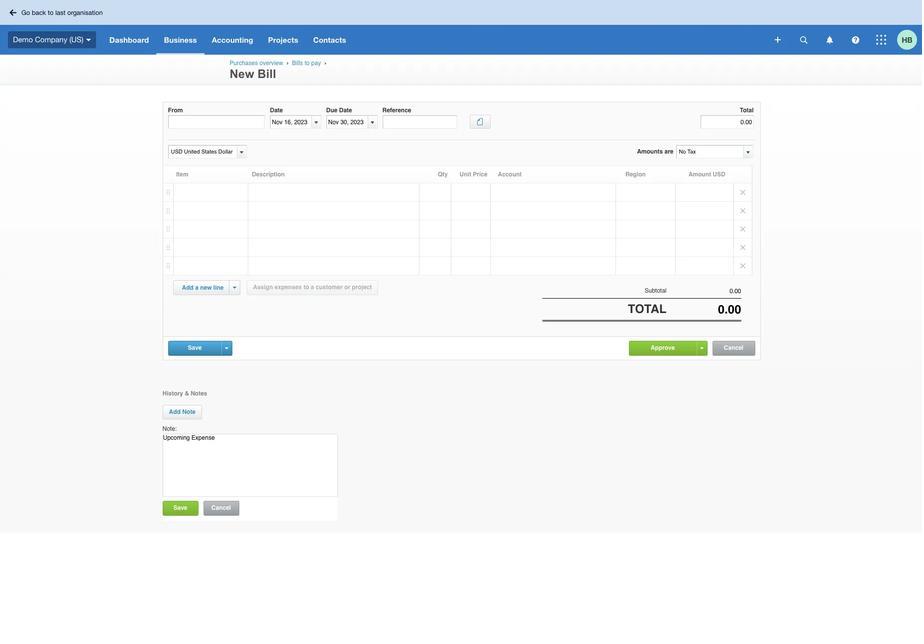 Task type: describe. For each thing, give the bounding box(es) containing it.
back
[[32, 9, 46, 16]]

due
[[326, 107, 337, 114]]

pay
[[311, 60, 321, 67]]

Note: text field
[[162, 434, 338, 498]]

Total text field
[[700, 116, 754, 129]]

2 date from the left
[[339, 107, 352, 114]]

new
[[230, 67, 254, 81]]

hb button
[[897, 25, 922, 55]]

1 delete line item image from the top
[[734, 184, 752, 202]]

account
[[498, 171, 522, 178]]

go back to last organisation link
[[6, 5, 109, 20]]

5 delete line item image from the top
[[734, 257, 752, 275]]

add note
[[169, 409, 195, 416]]

purchases overview link
[[230, 60, 283, 67]]

navigation inside banner
[[102, 25, 768, 55]]

unit price
[[460, 171, 487, 178]]

assign expenses to a customer or project link
[[247, 281, 378, 296]]

1 date from the left
[[270, 107, 283, 114]]

business
[[164, 35, 197, 44]]

add a new line
[[182, 285, 224, 292]]

organisation
[[67, 9, 103, 16]]

2 › from the left
[[324, 60, 326, 66]]

go back to last organisation
[[21, 9, 103, 16]]

Date text field
[[270, 116, 312, 128]]

Due Date text field
[[327, 116, 368, 128]]

subtotal
[[645, 288, 667, 295]]

overview
[[260, 60, 283, 67]]

company
[[35, 35, 67, 44]]

last
[[55, 9, 65, 16]]

due date
[[326, 107, 352, 114]]

contacts
[[313, 35, 346, 44]]

hb
[[902, 35, 913, 44]]

2 delete line item image from the top
[[734, 202, 752, 220]]

usd
[[713, 171, 725, 178]]

item
[[176, 171, 188, 178]]

more add line options... image
[[233, 287, 236, 289]]

assign
[[253, 284, 273, 291]]

more approve options... image
[[700, 348, 704, 350]]

region
[[625, 171, 646, 178]]

svg image inside demo company (us) popup button
[[86, 39, 91, 41]]

demo
[[13, 35, 33, 44]]

total
[[740, 107, 754, 114]]

Reference text field
[[382, 116, 457, 129]]

save link
[[168, 342, 221, 355]]

amount
[[689, 171, 711, 178]]

qty
[[438, 171, 448, 178]]

note
[[182, 409, 195, 416]]

save inside button
[[173, 505, 187, 512]]

projects button
[[261, 25, 306, 55]]

add for add a new line
[[182, 285, 193, 292]]

amounts
[[637, 148, 663, 155]]

expenses
[[275, 284, 302, 291]]

note:
[[162, 426, 177, 433]]

3 delete line item image from the top
[[734, 220, 752, 238]]

4 delete line item image from the top
[[734, 239, 752, 257]]

1 horizontal spatial svg image
[[775, 37, 781, 43]]

accounting button
[[204, 25, 261, 55]]

purchases
[[230, 60, 258, 67]]

add a new line link
[[176, 281, 230, 295]]

&
[[185, 390, 189, 397]]

dashboard link
[[102, 25, 156, 55]]

projects
[[268, 35, 298, 44]]

price
[[473, 171, 487, 178]]

1 horizontal spatial a
[[311, 284, 314, 291]]

approve
[[651, 345, 675, 352]]

purchases overview › bills to pay › new bill
[[230, 60, 328, 81]]



Task type: locate. For each thing, give the bounding box(es) containing it.
1 horizontal spatial cancel
[[724, 345, 744, 352]]

save button
[[163, 502, 198, 516]]

1 vertical spatial cancel
[[211, 505, 231, 512]]

cancel
[[724, 345, 744, 352], [211, 505, 231, 512]]

add note link
[[162, 405, 202, 420]]

to left the last
[[48, 9, 54, 16]]

save
[[188, 345, 202, 352], [173, 505, 187, 512]]

from
[[168, 107, 183, 114]]

more save options... image
[[225, 348, 228, 350]]

1 horizontal spatial ›
[[324, 60, 326, 66]]

bills to pay link
[[292, 60, 321, 67]]

0 vertical spatial add
[[182, 285, 193, 292]]

0 horizontal spatial ›
[[287, 60, 289, 66]]

demo company (us) button
[[0, 25, 102, 55]]

description
[[252, 171, 285, 178]]

project
[[352, 284, 372, 291]]

add left new
[[182, 285, 193, 292]]

0 horizontal spatial cancel button
[[204, 502, 239, 516]]

1 vertical spatial add
[[169, 409, 181, 416]]

navigation containing dashboard
[[102, 25, 768, 55]]

cancel button right more approve options... image
[[713, 342, 755, 356]]

new
[[200, 285, 212, 292]]

1 vertical spatial save
[[173, 505, 187, 512]]

2 vertical spatial to
[[303, 284, 309, 291]]

add left note at the bottom left
[[169, 409, 181, 416]]

accounting
[[212, 35, 253, 44]]

› right pay
[[324, 60, 326, 66]]

0 horizontal spatial cancel
[[211, 505, 231, 512]]

amount usd
[[689, 171, 725, 178]]

› left bills
[[287, 60, 289, 66]]

1 vertical spatial cancel button
[[204, 502, 239, 516]]

banner containing hb
[[0, 0, 922, 55]]

svg image
[[9, 9, 16, 16], [876, 35, 886, 45], [800, 36, 807, 44], [826, 36, 833, 44], [852, 36, 859, 44]]

cancel button right save button
[[204, 502, 239, 516]]

to left pay
[[305, 60, 310, 67]]

›
[[287, 60, 289, 66], [324, 60, 326, 66]]

history & notes
[[162, 390, 207, 397]]

approve link
[[629, 342, 696, 355]]

(us)
[[69, 35, 83, 44]]

notes
[[191, 390, 207, 397]]

date up due date text field
[[339, 107, 352, 114]]

to right "expenses"
[[303, 284, 309, 291]]

reference
[[382, 107, 411, 114]]

date up date text field
[[270, 107, 283, 114]]

amounts are
[[637, 148, 674, 155]]

date
[[270, 107, 283, 114], [339, 107, 352, 114]]

0 vertical spatial cancel button
[[713, 342, 755, 356]]

line
[[213, 285, 224, 292]]

to inside banner
[[48, 9, 54, 16]]

cancel for the topmost cancel button
[[724, 345, 744, 352]]

unit
[[460, 171, 471, 178]]

to
[[48, 9, 54, 16], [305, 60, 310, 67], [303, 284, 309, 291]]

contacts button
[[306, 25, 354, 55]]

cancel right more approve options... image
[[724, 345, 744, 352]]

svg image inside the go back to last organisation link
[[9, 9, 16, 16]]

to for last
[[48, 9, 54, 16]]

to for a
[[303, 284, 309, 291]]

cancel right save button
[[211, 505, 231, 512]]

assign expenses to a customer or project
[[253, 284, 372, 291]]

None text field
[[667, 288, 741, 295], [667, 303, 741, 317], [667, 288, 741, 295], [667, 303, 741, 317]]

a left new
[[195, 285, 198, 292]]

0 vertical spatial cancel
[[724, 345, 744, 352]]

to inside purchases overview › bills to pay › new bill
[[305, 60, 310, 67]]

1 horizontal spatial add
[[182, 285, 193, 292]]

total
[[628, 303, 667, 317]]

go
[[21, 9, 30, 16]]

0 horizontal spatial save
[[173, 505, 187, 512]]

delete line item image
[[734, 184, 752, 202], [734, 202, 752, 220], [734, 220, 752, 238], [734, 239, 752, 257], [734, 257, 752, 275]]

a
[[311, 284, 314, 291], [195, 285, 198, 292]]

1 horizontal spatial cancel button
[[713, 342, 755, 356]]

demo company (us)
[[13, 35, 83, 44]]

bill
[[258, 67, 276, 81]]

are
[[665, 148, 674, 155]]

banner
[[0, 0, 922, 55]]

or
[[344, 284, 350, 291]]

cancel for the bottom cancel button
[[211, 505, 231, 512]]

bills
[[292, 60, 303, 67]]

0 horizontal spatial date
[[270, 107, 283, 114]]

1 horizontal spatial date
[[339, 107, 352, 114]]

cancel button
[[713, 342, 755, 356], [204, 502, 239, 516]]

1 › from the left
[[287, 60, 289, 66]]

navigation
[[102, 25, 768, 55]]

dashboard
[[109, 35, 149, 44]]

0 vertical spatial save
[[188, 345, 202, 352]]

business button
[[156, 25, 204, 55]]

customer
[[316, 284, 343, 291]]

svg image
[[775, 37, 781, 43], [86, 39, 91, 41]]

add for add note
[[169, 409, 181, 416]]

0 vertical spatial to
[[48, 9, 54, 16]]

0 horizontal spatial a
[[195, 285, 198, 292]]

add
[[182, 285, 193, 292], [169, 409, 181, 416]]

1 horizontal spatial save
[[188, 345, 202, 352]]

1 vertical spatial to
[[305, 60, 310, 67]]

history
[[162, 390, 183, 397]]

0 horizontal spatial svg image
[[86, 39, 91, 41]]

None text field
[[168, 116, 264, 129], [168, 146, 236, 158], [677, 146, 743, 158], [168, 116, 264, 129], [168, 146, 236, 158], [677, 146, 743, 158]]

0 horizontal spatial add
[[169, 409, 181, 416]]

a left customer
[[311, 284, 314, 291]]



Task type: vqa. For each thing, say whether or not it's contained in the screenshot.
the rightmost svg icon
no



